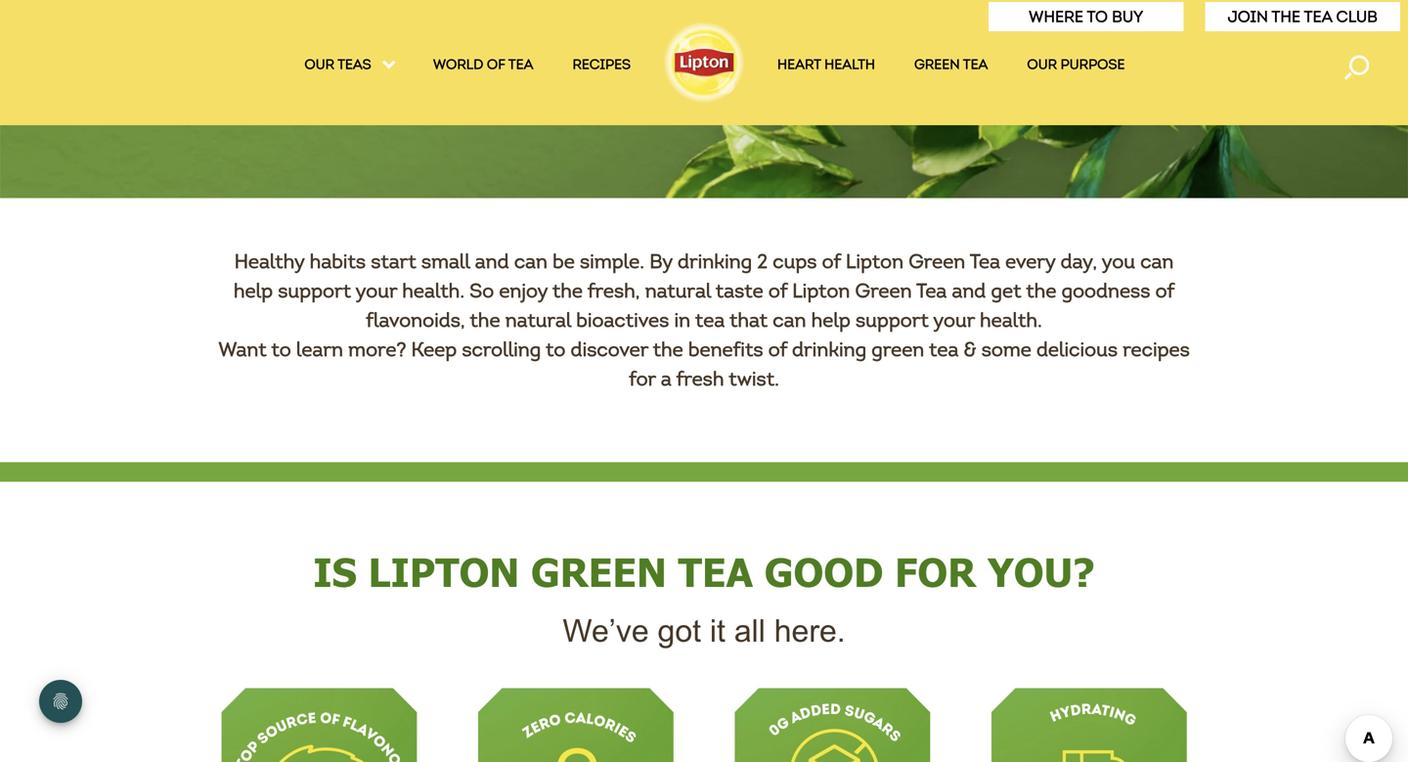 Task type: describe. For each thing, give the bounding box(es) containing it.
some
[[982, 338, 1032, 362]]

buy
[[1113, 7, 1144, 26]]

be
[[553, 250, 575, 274]]

our
[[1028, 56, 1058, 73]]

our teas link
[[305, 56, 394, 79]]

that
[[730, 308, 768, 332]]

fresh
[[677, 367, 725, 391]]

cups
[[773, 250, 817, 274]]

taste
[[716, 279, 764, 303]]

get
[[992, 279, 1022, 303]]

twist.
[[729, 367, 780, 391]]

world
[[433, 56, 484, 73]]

our teas
[[305, 56, 375, 73]]

world of tea link
[[433, 56, 534, 79]]

of down cups
[[769, 279, 788, 303]]

the down every on the top of page
[[1027, 279, 1057, 303]]

healthy habits start small and can be simple. by drinking 2 cups of lipton green tea every day, you can help support your health. so enjoy the fresh, natural taste of lipton green tea and get the goodness of flavonoids, the natural bioactives in tea that can help support your health. want to learn more? keep scrolling to discover the benefits of drinking green tea & some delicious recipes for a fresh twist.
[[218, 250, 1195, 391]]

our purpose
[[1028, 56, 1126, 73]]

1 horizontal spatial drinking
[[793, 338, 867, 362]]

join the tea club link
[[1228, 7, 1378, 26]]

a lipton green tea bag tag with a yellow outline of a tea leaf in-between text that reads, "a top source of flavonoids. the bioactive goodies found in plants. image
[[221, 688, 417, 762]]

1 vertical spatial support
[[856, 308, 929, 332]]

2
[[758, 250, 768, 274]]

scrolling
[[462, 338, 541, 362]]

we've got it all here.
[[563, 614, 846, 649]]

enjoy
[[499, 279, 548, 303]]

where to buy button
[[988, 1, 1185, 32]]

you
[[1102, 250, 1136, 274]]

green tea link
[[915, 56, 989, 79]]

1 vertical spatial for
[[895, 548, 977, 595]]

green up green
[[856, 279, 912, 303]]

club
[[1337, 7, 1378, 26]]

is lipton green tea good for you?
[[313, 548, 1096, 595]]

all
[[735, 614, 766, 649]]

teas
[[338, 56, 371, 73]]

where to buy
[[1029, 7, 1144, 26]]

of up twist.
[[769, 338, 787, 362]]

green tea
[[915, 56, 989, 73]]

delicious
[[1037, 338, 1118, 362]]

healthy
[[234, 250, 305, 274]]

simple.
[[580, 250, 645, 274]]

a lipton green tea bag tag with a yellow line crosses out a sugar cube in-between text that reads, "0grams of added sugar. just the fresh taste of nature." image
[[735, 688, 931, 762]]

2 vertical spatial lipton
[[368, 548, 520, 595]]

open privacy settings image
[[39, 680, 82, 723]]

recipes link
[[573, 56, 631, 79]]

our purpose link
[[1028, 56, 1126, 79]]

green left every on the top of page
[[909, 250, 966, 274]]

the down be
[[553, 279, 583, 303]]

1 to from the left
[[271, 338, 291, 362]]

where
[[1029, 7, 1084, 26]]

0 vertical spatial lipton
[[846, 250, 904, 274]]

navigation containing our teas
[[0, 55, 1409, 80]]

1 vertical spatial lipton
[[793, 279, 851, 303]]

you?
[[988, 548, 1096, 595]]

the up a
[[653, 338, 684, 362]]

our
[[305, 56, 335, 73]]

discover
[[571, 338, 649, 362]]

heart health link
[[778, 56, 876, 79]]

heart
[[778, 56, 821, 73]]

0 vertical spatial health.
[[402, 279, 465, 303]]



Task type: vqa. For each thing, say whether or not it's contained in the screenshot.
OF
yes



Task type: locate. For each thing, give the bounding box(es) containing it.
1 horizontal spatial to
[[546, 338, 566, 362]]

bioactives
[[577, 308, 670, 332]]

to
[[1088, 7, 1109, 26]]

where to buy link
[[1029, 7, 1144, 26]]

help down cups
[[812, 308, 851, 332]]

it
[[710, 614, 726, 649]]

to
[[271, 338, 291, 362], [546, 338, 566, 362]]

1 horizontal spatial support
[[856, 308, 929, 332]]

1 vertical spatial and
[[952, 279, 987, 303]]

lipton
[[846, 250, 904, 274], [793, 279, 851, 303], [368, 548, 520, 595]]

0 vertical spatial help
[[234, 279, 273, 303]]

tea left &
[[929, 338, 959, 362]]

to left learn
[[271, 338, 291, 362]]

a lipton green tea bag tag with a yellow 0 in-between text that reads, "0 calories. all the taste, none of the guilt. image
[[478, 688, 674, 762]]

1 vertical spatial tea
[[929, 338, 959, 362]]

tea up green
[[917, 279, 947, 303]]

the
[[1272, 7, 1301, 26]]

got
[[658, 614, 702, 649]]

a lipton green tea bag tag with a yellow outline of a cup of green tea in-between text that reads, "green tea is hydrating. a delicious way to support water intake." image
[[992, 688, 1188, 762]]

of
[[487, 56, 506, 73]]

0 horizontal spatial your
[[356, 279, 397, 303]]

tea
[[1305, 7, 1333, 26], [964, 56, 989, 73], [970, 250, 1001, 274], [917, 279, 947, 303], [679, 548, 753, 595]]

0 vertical spatial drinking
[[678, 250, 752, 274]]

tea up get
[[970, 250, 1001, 274]]

health. down small
[[402, 279, 465, 303]]

of right the goodness
[[1156, 279, 1175, 303]]

tea
[[509, 56, 534, 73]]

we've
[[563, 614, 649, 649]]

a 40-count box of lipton green tea bags in front of swirling green tea leaves on a green background. to the left is text that reads, "2 cups to goodness every day" image
[[0, 0, 1409, 198]]

0 vertical spatial support
[[278, 279, 351, 303]]

natural up in on the top left
[[645, 279, 711, 303]]

here.
[[775, 614, 846, 649]]

want
[[218, 338, 267, 362]]

0 horizontal spatial and
[[475, 250, 509, 274]]

0 vertical spatial for
[[629, 367, 656, 391]]

so
[[470, 279, 494, 303]]

support down habits at the left of page
[[278, 279, 351, 303]]

1 horizontal spatial health.
[[980, 308, 1043, 332]]

your
[[356, 279, 397, 303], [934, 308, 975, 332]]

habits
[[310, 250, 366, 274]]

tea up it
[[679, 548, 753, 595]]

0 horizontal spatial support
[[278, 279, 351, 303]]

your down start
[[356, 279, 397, 303]]

0 vertical spatial your
[[356, 279, 397, 303]]

green right health
[[915, 56, 960, 73]]

tea right in on the top left
[[696, 308, 725, 332]]

0 vertical spatial and
[[475, 250, 509, 274]]

0 horizontal spatial health.
[[402, 279, 465, 303]]

recipes
[[573, 56, 631, 73]]

the
[[553, 279, 583, 303], [1027, 279, 1057, 303], [470, 308, 501, 332], [653, 338, 684, 362]]

drinking up taste on the top of the page
[[678, 250, 752, 274]]

2 to from the left
[[546, 338, 566, 362]]

can right that
[[773, 308, 807, 332]]

for inside the healthy habits start small and can be simple. by drinking 2 cups of lipton green tea every day, you can help support your health. so enjoy the fresh, natural taste of lipton green tea and get the goodness of flavonoids, the natural bioactives in tea that can help support your health. want to learn more? keep scrolling to discover the benefits of drinking green tea & some delicious recipes for a fresh twist.
[[629, 367, 656, 391]]

health.
[[402, 279, 465, 303], [980, 308, 1043, 332]]

navigation
[[0, 55, 1409, 80]]

1 horizontal spatial your
[[934, 308, 975, 332]]

goodness
[[1062, 279, 1151, 303]]

1 horizontal spatial can
[[773, 308, 807, 332]]

can up enjoy
[[514, 250, 548, 274]]

and left get
[[952, 279, 987, 303]]

0 horizontal spatial to
[[271, 338, 291, 362]]

join the tea club
[[1228, 7, 1378, 26]]

support up green
[[856, 308, 929, 332]]

join
[[1228, 7, 1269, 26]]

0 vertical spatial natural
[[645, 279, 711, 303]]

green up we've
[[531, 548, 667, 595]]

help down healthy
[[234, 279, 273, 303]]

help
[[234, 279, 273, 303], [812, 308, 851, 332]]

small
[[422, 250, 470, 274]]

benefits
[[689, 338, 764, 362]]

health
[[825, 56, 876, 73]]

1 vertical spatial help
[[812, 308, 851, 332]]

0 horizontal spatial for
[[629, 367, 656, 391]]

purpose
[[1061, 56, 1126, 73]]

can right you
[[1141, 250, 1174, 274]]

your up &
[[934, 308, 975, 332]]

day,
[[1061, 250, 1098, 274]]

in
[[675, 308, 691, 332]]

health. up some
[[980, 308, 1043, 332]]

0 horizontal spatial can
[[514, 250, 548, 274]]

keep
[[411, 338, 457, 362]]

1 horizontal spatial tea
[[929, 338, 959, 362]]

2 horizontal spatial can
[[1141, 250, 1174, 274]]

start
[[371, 250, 417, 274]]

a
[[661, 367, 672, 391]]

natural down enjoy
[[506, 308, 571, 332]]

and up "so"
[[475, 250, 509, 274]]

every
[[1006, 250, 1056, 274]]

good
[[765, 548, 884, 595]]

1 horizontal spatial and
[[952, 279, 987, 303]]

the down "so"
[[470, 308, 501, 332]]

&
[[964, 338, 977, 362]]

0 horizontal spatial natural
[[506, 308, 571, 332]]

heart health
[[778, 56, 876, 73]]

and
[[475, 250, 509, 274], [952, 279, 987, 303]]

natural
[[645, 279, 711, 303], [506, 308, 571, 332]]

world of tea
[[433, 56, 534, 73]]

0 horizontal spatial tea
[[696, 308, 725, 332]]

tea inside navigation
[[964, 56, 989, 73]]

recipes
[[1123, 338, 1191, 362]]

tea
[[696, 308, 725, 332], [929, 338, 959, 362]]

1 vertical spatial natural
[[506, 308, 571, 332]]

1 horizontal spatial help
[[812, 308, 851, 332]]

1 vertical spatial your
[[934, 308, 975, 332]]

green
[[915, 56, 960, 73], [909, 250, 966, 274], [856, 279, 912, 303], [531, 548, 667, 595]]

1 vertical spatial health.
[[980, 308, 1043, 332]]

1 vertical spatial drinking
[[793, 338, 867, 362]]

1 horizontal spatial for
[[895, 548, 977, 595]]

green
[[872, 338, 925, 362]]

support
[[278, 279, 351, 303], [856, 308, 929, 332]]

0 horizontal spatial help
[[234, 279, 273, 303]]

1 horizontal spatial natural
[[645, 279, 711, 303]]

of
[[822, 250, 841, 274], [769, 279, 788, 303], [1156, 279, 1175, 303], [769, 338, 787, 362]]

drinking left green
[[793, 338, 867, 362]]

tea inside button
[[1305, 7, 1333, 26]]

flavonoids,
[[366, 308, 465, 332]]

lipton site logo image
[[660, 18, 748, 106]]

more?
[[348, 338, 406, 362]]

of right cups
[[822, 250, 841, 274]]

for
[[629, 367, 656, 391], [895, 548, 977, 595]]

0 vertical spatial tea
[[696, 308, 725, 332]]

0 horizontal spatial drinking
[[678, 250, 752, 274]]

learn
[[296, 338, 343, 362]]

tea right the
[[1305, 7, 1333, 26]]

drinking
[[678, 250, 752, 274], [793, 338, 867, 362]]

to left "discover"
[[546, 338, 566, 362]]

fresh,
[[588, 279, 640, 303]]

tea left our
[[964, 56, 989, 73]]

is
[[313, 548, 357, 595]]

by
[[650, 250, 673, 274]]

join the tea club button
[[1205, 1, 1402, 32]]

can
[[514, 250, 548, 274], [1141, 250, 1174, 274], [773, 308, 807, 332]]



